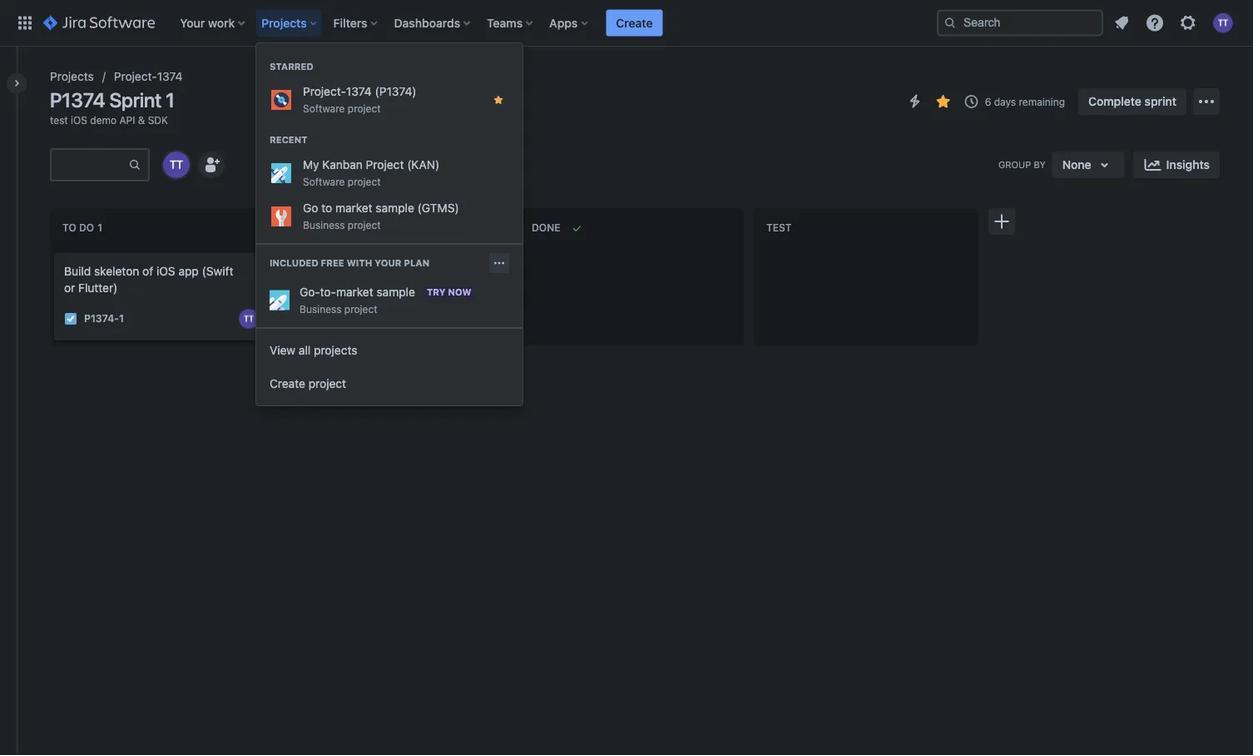 Task type: vqa. For each thing, say whether or not it's contained in the screenshot.
second Next
no



Task type: describe. For each thing, give the bounding box(es) containing it.
your profile and settings image
[[1214, 13, 1234, 33]]

unassigned image
[[474, 292, 494, 312]]

1 vertical spatial 1
[[119, 313, 124, 324]]

p1374-1
[[84, 313, 124, 324]]

1374 for project-1374
[[157, 70, 183, 83]]

try now
[[427, 287, 472, 298]]

test
[[50, 114, 68, 126]]

create for create
[[616, 16, 653, 30]]

to-
[[320, 285, 336, 298]]

project-1374 link
[[114, 67, 183, 87]]

build
[[64, 264, 91, 278]]

progress
[[310, 222, 364, 234]]

days
[[995, 96, 1017, 107]]

(p1374)
[[375, 85, 417, 98]]

integrate
[[299, 264, 347, 278]]

insights image
[[1144, 155, 1164, 175]]

filters
[[334, 16, 368, 30]]

sprint
[[109, 88, 161, 112]]

in
[[297, 222, 308, 234]]

go-
[[300, 285, 320, 298]]

(kan)
[[407, 158, 440, 172]]

2
[[354, 296, 360, 308]]

my kanban project (kan) software project
[[303, 158, 440, 187]]

Search this board text field
[[52, 150, 128, 180]]

create column image
[[992, 211, 1012, 231]]

insights
[[1167, 158, 1210, 172]]

complete sprint
[[1089, 94, 1177, 108]]

create button
[[606, 10, 663, 36]]

test ios demo api & sdk element
[[50, 113, 168, 127]]

help image
[[1146, 13, 1166, 33]]

filters button
[[329, 10, 384, 36]]

p1374-1 link
[[84, 312, 124, 326]]

p1374- for build
[[84, 313, 119, 324]]

business project
[[300, 303, 378, 315]]

projects link
[[50, 67, 94, 87]]

sample for go to market sample (gtms) business project
[[376, 201, 414, 215]]

1 inside p1374 sprint 1 test ios demo api & sdk
[[166, 88, 175, 112]]

complete
[[1089, 94, 1142, 108]]

test
[[767, 222, 792, 234]]

plan
[[404, 258, 430, 268]]

market for to
[[335, 201, 373, 215]]

1 vertical spatial sdk
[[383, 264, 406, 278]]

project inside my kanban project (kan) software project
[[348, 176, 381, 187]]

business inside go to market sample (gtms) business project
[[303, 219, 345, 231]]

my
[[303, 158, 319, 172]]

none button
[[1053, 152, 1125, 178]]

app
[[179, 264, 199, 278]]

1 horizontal spatial &
[[372, 264, 380, 278]]

go-to-market sample group
[[256, 243, 523, 327]]

automations menu button icon image
[[906, 91, 926, 111]]

primary element
[[10, 0, 937, 46]]

sample for go-to-market sample
[[377, 285, 415, 298]]

ios inside build skeleton of ios app (swift or flutter)
[[156, 264, 175, 278]]

with
[[347, 258, 372, 268]]

projects
[[314, 343, 358, 357]]

included free with your plan
[[270, 258, 430, 268]]

notifications image
[[1112, 13, 1132, 33]]

apps
[[550, 16, 578, 30]]

star p1374 board image
[[934, 92, 954, 112]]

market for to-
[[336, 285, 374, 298]]

star project-1374 (p1374) image
[[492, 93, 505, 107]]

1374 for project-1374 (p1374) software project
[[346, 85, 372, 98]]

6 days remaining
[[985, 96, 1066, 107]]

complete sprint button
[[1079, 88, 1187, 115]]

6 days remaining image
[[962, 92, 982, 112]]

done
[[532, 222, 561, 234]]

recent
[[270, 134, 308, 145]]

ios inside p1374 sprint 1 test ios demo api & sdk
[[71, 114, 87, 126]]

your work
[[180, 16, 235, 30]]

insights button
[[1134, 152, 1220, 178]]

none
[[1063, 158, 1092, 172]]

skeleton
[[94, 264, 139, 278]]

go
[[303, 201, 318, 215]]

project inside project-1374 (p1374) software project
[[348, 102, 381, 114]]

go to market sample (gtms) business project
[[303, 201, 459, 231]]

6
[[985, 96, 992, 107]]

create project button
[[256, 367, 523, 400]]

in progress
[[297, 222, 364, 234]]

teams button
[[482, 10, 540, 36]]



Task type: locate. For each thing, give the bounding box(es) containing it.
in progress element
[[297, 222, 376, 234]]

p1374- inside p1374-1 link
[[84, 313, 119, 324]]

demo
[[90, 114, 117, 126]]

more image inside go-to-market sample group
[[493, 256, 506, 270]]

market up progress
[[335, 201, 373, 215]]

software inside my kanban project (kan) software project
[[303, 176, 345, 187]]

sample down your at the top left
[[377, 285, 415, 298]]

1374 up "sprint"
[[157, 70, 183, 83]]

projects inside dropdown button
[[262, 16, 307, 30]]

projects up p1374
[[50, 70, 94, 83]]

0 vertical spatial &
[[138, 114, 145, 126]]

1 vertical spatial market
[[336, 285, 374, 298]]

1
[[166, 88, 175, 112], [119, 313, 124, 324]]

1 vertical spatial more image
[[493, 256, 506, 270]]

0 horizontal spatial &
[[138, 114, 145, 126]]

create inside button
[[616, 16, 653, 30]]

project-1374
[[114, 70, 183, 83]]

project- up "sprint"
[[114, 70, 157, 83]]

create inside button
[[270, 377, 305, 390]]

1 horizontal spatial projects
[[262, 16, 307, 30]]

to do element
[[62, 222, 106, 234]]

group
[[999, 159, 1032, 170]]

create down view
[[270, 377, 305, 390]]

Search field
[[937, 10, 1104, 36]]

0 horizontal spatial 1
[[119, 313, 124, 324]]

0 vertical spatial ios
[[71, 114, 87, 126]]

project up with
[[348, 219, 381, 231]]

more image up 'unassigned' image
[[493, 256, 506, 270]]

0 vertical spatial create
[[616, 16, 653, 30]]

0 horizontal spatial p1374-
[[84, 313, 119, 324]]

0 vertical spatial sample
[[376, 201, 414, 215]]

view
[[270, 343, 296, 357]]

api up go-to-market sample
[[350, 264, 368, 278]]

1374 left (p1374)
[[346, 85, 372, 98]]

0 horizontal spatial create
[[270, 377, 305, 390]]

task image
[[299, 295, 312, 309], [64, 312, 77, 325]]

software down my
[[303, 176, 345, 187]]

sdk right with
[[383, 264, 406, 278]]

to
[[322, 201, 332, 215]]

p1374 sprint 1 test ios demo api & sdk
[[50, 88, 175, 126]]

flutter)
[[78, 281, 118, 295]]

0 horizontal spatial projects
[[50, 70, 94, 83]]

0 vertical spatial task image
[[299, 295, 312, 309]]

create for create project
[[270, 377, 305, 390]]

create
[[616, 16, 653, 30], [270, 377, 305, 390]]

apps button
[[545, 10, 595, 36]]

p1374
[[50, 88, 105, 112]]

0 vertical spatial p1374-
[[319, 296, 354, 308]]

(swift
[[202, 264, 233, 278]]

1374 inside project-1374 (p1374) software project
[[346, 85, 372, 98]]

market down integrate api & sdk
[[336, 285, 374, 298]]

0 vertical spatial 1
[[166, 88, 175, 112]]

1 down skeleton
[[119, 313, 124, 324]]

now
[[448, 287, 472, 298]]

build skeleton of ios app (swift or flutter)
[[64, 264, 233, 295]]

appswitcher icon image
[[15, 13, 35, 33]]

0 vertical spatial software
[[303, 102, 345, 114]]

try
[[427, 287, 446, 298]]

ios right of
[[156, 264, 175, 278]]

create project
[[270, 377, 346, 390]]

group
[[256, 43, 523, 243]]

1 vertical spatial create
[[270, 377, 305, 390]]

api inside p1374 sprint 1 test ios demo api & sdk
[[119, 114, 135, 126]]

project down projects
[[309, 377, 346, 390]]

all
[[299, 343, 311, 357]]

1 horizontal spatial project-
[[303, 85, 346, 98]]

project- for project-1374
[[114, 70, 157, 83]]

sprint
[[1145, 94, 1177, 108]]

1 vertical spatial software
[[303, 176, 345, 187]]

0 vertical spatial project-
[[114, 70, 157, 83]]

sidebar navigation image
[[0, 67, 37, 100]]

1 horizontal spatial create
[[616, 16, 653, 30]]

0 vertical spatial more image
[[1197, 92, 1217, 112]]

task image for integrate api & sdk
[[299, 295, 312, 309]]

&
[[138, 114, 145, 126], [372, 264, 380, 278]]

project
[[348, 102, 381, 114], [348, 176, 381, 187], [348, 219, 381, 231], [345, 303, 378, 315], [309, 377, 346, 390]]

api down "sprint"
[[119, 114, 135, 126]]

market inside go to market sample (gtms) business project
[[335, 201, 373, 215]]

jira software image
[[43, 13, 155, 33], [43, 13, 155, 33]]

software inside project-1374 (p1374) software project
[[303, 102, 345, 114]]

market inside group
[[336, 285, 374, 298]]

ios down p1374
[[71, 114, 87, 126]]

& inside p1374 sprint 1 test ios demo api & sdk
[[138, 114, 145, 126]]

projects for the 'projects' link
[[50, 70, 94, 83]]

project down project
[[348, 176, 381, 187]]

sample inside go to market sample (gtms) business project
[[376, 201, 414, 215]]

1 vertical spatial p1374-
[[84, 313, 119, 324]]

project inside create project button
[[309, 377, 346, 390]]

project-1374 (p1374) software project
[[303, 85, 417, 114]]

starred
[[270, 61, 314, 72]]

group by
[[999, 159, 1046, 170]]

0 vertical spatial sdk
[[148, 114, 168, 126]]

project- for project-1374 (p1374) software project
[[303, 85, 346, 98]]

projects
[[262, 16, 307, 30], [50, 70, 94, 83]]

task image down or
[[64, 312, 77, 325]]

p1374-
[[319, 296, 354, 308], [84, 313, 119, 324]]

project down (p1374)
[[348, 102, 381, 114]]

go-to-market sample
[[300, 285, 415, 298]]

to do
[[62, 222, 94, 234]]

sample down my kanban project (kan) software project
[[376, 201, 414, 215]]

1 horizontal spatial more image
[[1197, 92, 1217, 112]]

view all projects
[[270, 343, 358, 357]]

business down to-
[[300, 303, 342, 315]]

your
[[180, 16, 205, 30]]

business
[[303, 219, 345, 231], [300, 303, 342, 315]]

your
[[375, 258, 402, 268]]

banner containing your work
[[0, 0, 1254, 47]]

1 software from the top
[[303, 102, 345, 114]]

0 vertical spatial business
[[303, 219, 345, 231]]

0 vertical spatial market
[[335, 201, 373, 215]]

1 horizontal spatial task image
[[299, 295, 312, 309]]

projects button
[[257, 10, 324, 36]]

to
[[62, 222, 76, 234]]

1 vertical spatial projects
[[50, 70, 94, 83]]

1 horizontal spatial ios
[[156, 264, 175, 278]]

software up 'recent'
[[303, 102, 345, 114]]

0 horizontal spatial more image
[[493, 256, 506, 270]]

your work button
[[175, 10, 252, 36]]

p1374-2 link
[[319, 295, 360, 309]]

1 vertical spatial 1374
[[346, 85, 372, 98]]

0 vertical spatial projects
[[262, 16, 307, 30]]

project inside go to market sample (gtms) business project
[[348, 219, 381, 231]]

task image left to-
[[299, 295, 312, 309]]

assignee: terry turtle image
[[239, 309, 259, 329]]

1 horizontal spatial sdk
[[383, 264, 406, 278]]

0 horizontal spatial sdk
[[148, 114, 168, 126]]

projects up starred
[[262, 16, 307, 30]]

0 vertical spatial 1374
[[157, 70, 183, 83]]

do
[[79, 222, 94, 234]]

remaining
[[1019, 96, 1066, 107]]

view all projects link
[[256, 334, 523, 367]]

1 vertical spatial project-
[[303, 85, 346, 98]]

dashboards
[[394, 16, 461, 30]]

1 horizontal spatial 1374
[[346, 85, 372, 98]]

project- inside project-1374 (p1374) software project
[[303, 85, 346, 98]]

business down to
[[303, 219, 345, 231]]

by
[[1034, 159, 1046, 170]]

0 vertical spatial api
[[119, 114, 135, 126]]

p1374-2
[[319, 296, 360, 308]]

project inside go-to-market sample group
[[345, 303, 378, 315]]

create right apps dropdown button
[[616, 16, 653, 30]]

included
[[270, 258, 319, 268]]

1 down the project-1374 link
[[166, 88, 175, 112]]

p1374- for integrate
[[319, 296, 354, 308]]

sdk inside p1374 sprint 1 test ios demo api & sdk
[[148, 114, 168, 126]]

dashboards button
[[389, 10, 477, 36]]

or
[[64, 281, 75, 295]]

business inside go-to-market sample group
[[300, 303, 342, 315]]

project-
[[114, 70, 157, 83], [303, 85, 346, 98]]

work
[[208, 16, 235, 30]]

1374
[[157, 70, 183, 83], [346, 85, 372, 98]]

market
[[335, 201, 373, 215], [336, 285, 374, 298]]

1 vertical spatial business
[[300, 303, 342, 315]]

banner
[[0, 0, 1254, 47]]

sample
[[376, 201, 414, 215], [377, 285, 415, 298]]

projects for projects dropdown button
[[262, 16, 307, 30]]

sdk down "sprint"
[[148, 114, 168, 126]]

terry turtle image
[[163, 152, 190, 178]]

more image right sprint
[[1197, 92, 1217, 112]]

sample inside group
[[377, 285, 415, 298]]

more image
[[1197, 92, 1217, 112], [493, 256, 506, 270]]

task image for build skeleton of ios app (swift or flutter)
[[64, 312, 77, 325]]

0 horizontal spatial ios
[[71, 114, 87, 126]]

1 vertical spatial ios
[[156, 264, 175, 278]]

0 horizontal spatial api
[[119, 114, 135, 126]]

2 software from the top
[[303, 176, 345, 187]]

search image
[[944, 16, 957, 30]]

kanban
[[322, 158, 363, 172]]

0 horizontal spatial task image
[[64, 312, 77, 325]]

software
[[303, 102, 345, 114], [303, 176, 345, 187]]

1 vertical spatial task image
[[64, 312, 77, 325]]

0 horizontal spatial 1374
[[157, 70, 183, 83]]

integrate api & sdk
[[299, 264, 406, 278]]

teams
[[487, 16, 523, 30]]

group containing project-1374 (p1374)
[[256, 43, 523, 243]]

1 vertical spatial &
[[372, 264, 380, 278]]

1 vertical spatial api
[[350, 264, 368, 278]]

project- down starred
[[303, 85, 346, 98]]

1 horizontal spatial api
[[350, 264, 368, 278]]

1 horizontal spatial 1
[[166, 88, 175, 112]]

api
[[119, 114, 135, 126], [350, 264, 368, 278]]

project down go-to-market sample
[[345, 303, 378, 315]]

(gtms)
[[418, 201, 459, 215]]

0 horizontal spatial project-
[[114, 70, 157, 83]]

ios
[[71, 114, 87, 126], [156, 264, 175, 278]]

project
[[366, 158, 404, 172]]

1 horizontal spatial p1374-
[[319, 296, 354, 308]]

1 vertical spatial sample
[[377, 285, 415, 298]]

free
[[321, 258, 344, 268]]

settings image
[[1179, 13, 1199, 33]]

of
[[142, 264, 153, 278]]

add people image
[[201, 155, 221, 175]]



